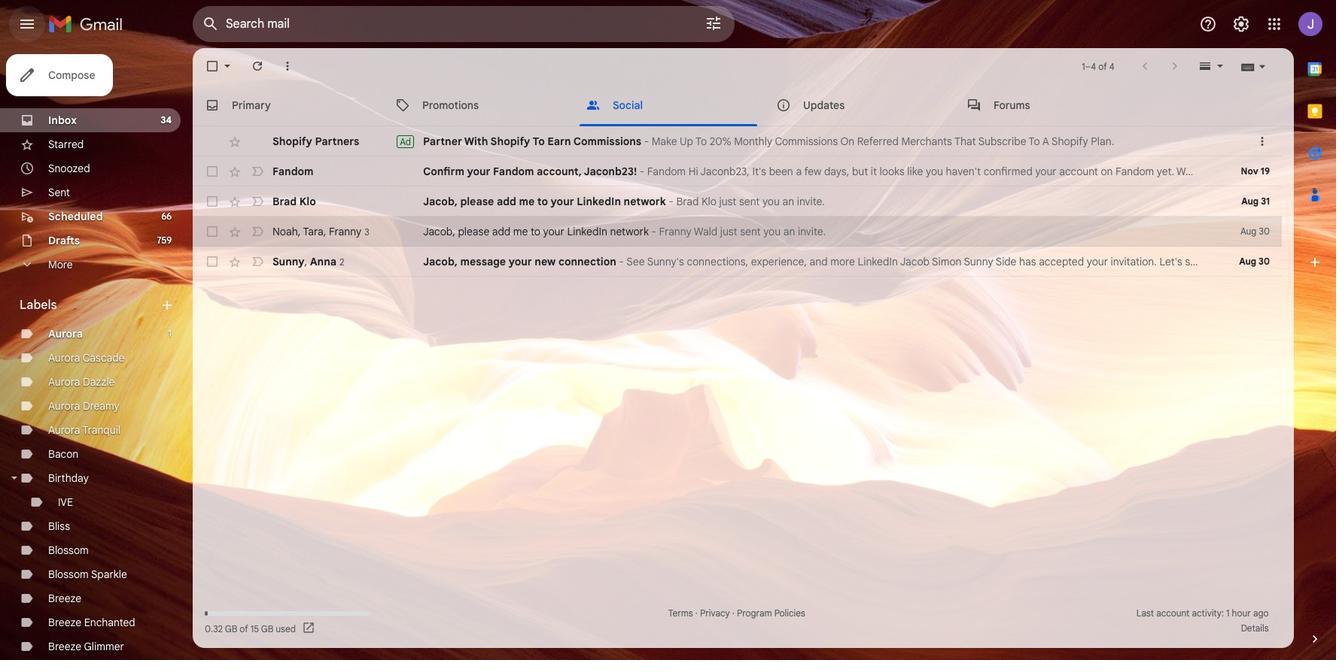 Task type: describe. For each thing, give the bounding box(es) containing it.
program policies link
[[737, 608, 805, 619]]

1 horizontal spatial a
[[1210, 255, 1216, 269]]

plan.
[[1091, 135, 1114, 148]]

and
[[810, 255, 828, 269]]

noah
[[272, 225, 298, 238]]

1 · from the left
[[695, 608, 698, 619]]

gmail image
[[48, 9, 130, 39]]

linkedin for brad
[[577, 195, 621, 209]]

used
[[276, 624, 296, 635]]

conversation.
[[1219, 255, 1283, 269]]

tranquil
[[82, 424, 120, 437]]

jacob, please add me to your linkedin network - franny wald just sent you an invite. ͏ ͏ ͏ ͏ ͏ ͏ ͏ ͏ ͏ ͏ ͏ ͏ ͏ ͏ ͏ ͏ ͏ ͏ ͏ ͏ ͏ ͏ ͏ ͏ ͏ ͏ ͏ ͏ ͏ ͏ ͏ ͏ ͏ ͏ ͏ ͏ ͏ ͏ ͏ ͏ ͏ ͏ ͏ ͏ ͏ ͏ ͏ ͏ ͏ ͏ ͏ ͏ ͏ ͏ ͏ ͏ ͏ ͏ ͏ ͏ ͏ ͏ ͏ ͏ ͏ ͏ ͏ ͏ ͏ ͏ ͏ ͏ ͏ ͏ ͏ ͏ ͏ ͏ ͏ ͏ ͏ ͏
[[423, 225, 1047, 239]]

breeze link
[[48, 592, 81, 606]]

30 for jacob, message your new connection - see sunny's connections, experience, and more linkedin jacob simon sunny side has accepted your invitation. let's start a conversation. sunny side
[[1259, 256, 1270, 267]]

labels navigation
[[0, 48, 193, 661]]

blossom for blossom sparkle
[[48, 568, 89, 582]]

brad klo
[[272, 195, 316, 209]]

aurora dreamy link
[[48, 400, 120, 413]]

row containing sunny
[[193, 247, 1336, 277]]

2
[[339, 256, 344, 268]]

row containing shopify partners
[[193, 126, 1282, 157]]

aurora for aurora dreamy
[[48, 400, 80, 413]]

it's
[[752, 165, 766, 178]]

add for jacob, please add me to your linkedin network - brad klo just sent you an invite. ͏ ͏ ͏ ͏ ͏ ͏ ͏ ͏ ͏ ͏ ͏ ͏ ͏ ͏ ͏ ͏ ͏ ͏ ͏ ͏ ͏ ͏ ͏ ͏ ͏ ͏ ͏ ͏ ͏ ͏ ͏ ͏ ͏ ͏ ͏ ͏ ͏ ͏ ͏ ͏ ͏ ͏ ͏ ͏ ͏ ͏ ͏ ͏ ͏ ͏ ͏ ͏ ͏ ͏ ͏ ͏ ͏ ͏ ͏ ͏ ͏ ͏ ͏ ͏ ͏ ͏ ͏ ͏ ͏ ͏ ͏ ͏ ͏ ͏ ͏ ͏ ͏ ͏ ͏ ͏ ͏ ͏ ͏ ͏
[[497, 195, 516, 209]]

more
[[48, 258, 73, 272]]

referred
[[857, 135, 899, 148]]

breeze enchanted link
[[48, 616, 135, 630]]

row containing noah
[[193, 217, 1282, 247]]

3 shopify from the left
[[1052, 135, 1088, 148]]

1 horizontal spatial franny
[[659, 225, 692, 239]]

wait
[[1221, 165, 1240, 178]]

promotions
[[422, 98, 479, 112]]

jacob, please add me to your linkedin network - brad klo just sent you an invite. ͏ ͏ ͏ ͏ ͏ ͏ ͏ ͏ ͏ ͏ ͏ ͏ ͏ ͏ ͏ ͏ ͏ ͏ ͏ ͏ ͏ ͏ ͏ ͏ ͏ ͏ ͏ ͏ ͏ ͏ ͏ ͏ ͏ ͏ ͏ ͏ ͏ ͏ ͏ ͏ ͏ ͏ ͏ ͏ ͏ ͏ ͏ ͏ ͏ ͏ ͏ ͏ ͏ ͏ ͏ ͏ ͏ ͏ ͏ ͏ ͏ ͏ ͏ ͏ ͏ ͏ ͏ ͏ ͏ ͏ ͏ ͏ ͏ ͏ ͏ ͏ ͏ ͏ ͏ ͏ ͏ ͏ ͏ ͏
[[423, 195, 1051, 209]]

anna
[[310, 255, 336, 268]]

0 vertical spatial account
[[1059, 165, 1098, 178]]

compose button
[[6, 54, 113, 96]]

nov 19
[[1241, 166, 1270, 177]]

can't
[[1194, 165, 1218, 178]]

promotions tab
[[383, 84, 573, 126]]

of inside footer
[[240, 624, 248, 635]]

main content containing primary
[[193, 48, 1336, 649]]

aurora tranquil
[[48, 424, 120, 437]]

aurora link
[[48, 327, 83, 341]]

you right for
[[1259, 165, 1277, 178]]

bacon link
[[48, 448, 78, 461]]

tara
[[303, 225, 324, 238]]

let's
[[1159, 255, 1182, 269]]

drafts link
[[48, 234, 80, 248]]

aug 30 for jacob, message your new connection - see sunny's connections, experience, and more linkedin jacob simon sunny side has accepted your invitation. let's start a conversation. sunny side
[[1239, 256, 1270, 267]]

aug for brad klo just sent you an invite. ͏ ͏ ͏ ͏ ͏ ͏ ͏ ͏ ͏ ͏ ͏ ͏ ͏ ͏ ͏ ͏ ͏ ͏ ͏ ͏ ͏ ͏ ͏ ͏ ͏ ͏ ͏ ͏ ͏ ͏ ͏ ͏ ͏ ͏ ͏ ͏ ͏ ͏ ͏ ͏ ͏ ͏ ͏ ͏ ͏ ͏ ͏ ͏ ͏ ͏ ͏ ͏ ͏ ͏ ͏ ͏ ͏ ͏ ͏ ͏ ͏ ͏ ͏ ͏ ͏ ͏ ͏ ͏ ͏ ͏ ͏ ͏ ͏ ͏ ͏ ͏ ͏ ͏ ͏ ͏ ͏ ͏ ͏ ͏
[[1241, 196, 1259, 207]]

account,
[[537, 165, 582, 178]]

, for anna
[[304, 255, 307, 268]]

ive
[[58, 496, 73, 510]]

partner
[[423, 135, 462, 148]]

you up experience,
[[763, 225, 781, 239]]

sent for wald
[[740, 225, 761, 239]]

activity:
[[1192, 608, 1224, 619]]

terms link
[[668, 608, 693, 619]]

your right accepted
[[1087, 255, 1108, 269]]

2 side from the left
[[1317, 255, 1336, 269]]

jacob, for jacob, please add me to your linkedin network - franny wald just sent you an invite. ͏ ͏ ͏ ͏ ͏ ͏ ͏ ͏ ͏ ͏ ͏ ͏ ͏ ͏ ͏ ͏ ͏ ͏ ͏ ͏ ͏ ͏ ͏ ͏ ͏ ͏ ͏ ͏ ͏ ͏ ͏ ͏ ͏ ͏ ͏ ͏ ͏ ͏ ͏ ͏ ͏ ͏ ͏ ͏ ͏ ͏ ͏ ͏ ͏ ͏ ͏ ͏ ͏ ͏ ͏ ͏ ͏ ͏ ͏ ͏ ͏ ͏ ͏ ͏ ͏ ͏ ͏ ͏ ͏ ͏ ͏ ͏ ͏ ͏ ͏ ͏ ͏ ͏ ͏ ͏ ͏ ͏
[[423, 225, 455, 239]]

invite. for wald
[[798, 225, 826, 239]]

jacob
[[900, 255, 930, 269]]

we
[[1177, 165, 1191, 178]]

your down with
[[467, 165, 490, 178]]

labels
[[20, 298, 57, 313]]

bliss
[[48, 520, 70, 534]]

starred link
[[48, 138, 84, 151]]

updates
[[803, 98, 845, 112]]

aurora for aurora 'link'
[[48, 327, 83, 341]]

jacob, message your new connection - see sunny's connections, experience, and more linkedin jacob simon sunny side has accepted your invitation. let's start a conversation. sunny side
[[423, 255, 1336, 269]]

partners
[[315, 135, 359, 148]]

dazzle
[[83, 376, 115, 389]]

aurora dazzle link
[[48, 376, 115, 389]]

me for jacob, please add me to your linkedin network - brad klo just sent you an invite. ͏ ͏ ͏ ͏ ͏ ͏ ͏ ͏ ͏ ͏ ͏ ͏ ͏ ͏ ͏ ͏ ͏ ͏ ͏ ͏ ͏ ͏ ͏ ͏ ͏ ͏ ͏ ͏ ͏ ͏ ͏ ͏ ͏ ͏ ͏ ͏ ͏ ͏ ͏ ͏ ͏ ͏ ͏ ͏ ͏ ͏ ͏ ͏ ͏ ͏ ͏ ͏ ͏ ͏ ͏ ͏ ͏ ͏ ͏ ͏ ͏ ͏ ͏ ͏ ͏ ͏ ͏ ͏ ͏ ͏ ͏ ͏ ͏ ͏ ͏ ͏ ͏ ͏ ͏ ͏ ͏ ͏ ͏ ͏
[[519, 195, 535, 209]]

social
[[613, 98, 643, 112]]

row containing brad klo
[[193, 187, 1282, 217]]

details
[[1241, 623, 1269, 635]]

connections,
[[687, 255, 748, 269]]

sent
[[48, 186, 70, 199]]

your up new
[[543, 225, 564, 239]]

settings image
[[1232, 15, 1250, 33]]

confirmed
[[984, 165, 1033, 178]]

3
[[364, 226, 369, 237]]

tab list inside main content
[[193, 84, 1294, 126]]

your down a
[[1035, 165, 1057, 178]]

looks
[[880, 165, 905, 178]]

birthday link
[[48, 472, 89, 486]]

ive link
[[58, 496, 73, 510]]

ad
[[400, 136, 411, 147]]

snoozed
[[48, 162, 90, 175]]

1 for 1 – 4 of 4
[[1082, 61, 1085, 72]]

0 vertical spatial a
[[796, 165, 802, 178]]

last
[[1136, 608, 1154, 619]]

compose
[[48, 68, 95, 82]]

blossom for blossom link
[[48, 544, 89, 558]]

an for klo
[[782, 195, 794, 209]]

just for wald
[[720, 225, 737, 239]]

cell inside main content
[[1216, 134, 1255, 149]]

a
[[1042, 135, 1049, 148]]

on
[[1101, 165, 1113, 178]]

sunny's
[[647, 255, 684, 269]]

2 4 from the left
[[1109, 61, 1114, 72]]

main menu image
[[18, 15, 36, 33]]

nov
[[1241, 166, 1258, 177]]

breeze for breeze glimmer
[[48, 641, 81, 654]]

aurora dazzle
[[48, 376, 115, 389]]

31
[[1261, 196, 1270, 207]]

20%
[[710, 135, 731, 148]]

1 klo from the left
[[299, 195, 316, 209]]

dive
[[1314, 165, 1334, 178]]

monthly
[[734, 135, 772, 148]]

1 horizontal spatial of
[[1098, 61, 1107, 72]]

19
[[1261, 166, 1270, 177]]

primary tab
[[193, 84, 382, 126]]

inbox link
[[48, 114, 77, 127]]

2 horizontal spatial sunny
[[1285, 255, 1315, 269]]

2 fandom from the left
[[493, 165, 534, 178]]

sent link
[[48, 186, 70, 199]]

0 vertical spatial to
[[1279, 165, 1289, 178]]

aurora cascade link
[[48, 352, 124, 365]]

2 shopify from the left
[[490, 135, 530, 148]]

labels heading
[[20, 298, 160, 313]]

ago
[[1253, 608, 1269, 619]]

1 horizontal spatial sunny
[[964, 255, 993, 269]]

0 horizontal spatial franny
[[329, 225, 361, 238]]

new
[[535, 255, 556, 269]]

1 4 from the left
[[1091, 61, 1096, 72]]



Task type: vqa. For each thing, say whether or not it's contained in the screenshot.
the right are
no



Task type: locate. For each thing, give the bounding box(es) containing it.
account right last
[[1156, 608, 1190, 619]]

1 vertical spatial sent
[[740, 225, 761, 239]]

0 horizontal spatial ·
[[695, 608, 698, 619]]

side
[[996, 255, 1017, 269], [1317, 255, 1336, 269]]

0 vertical spatial an
[[782, 195, 794, 209]]

2 horizontal spatial shopify
[[1052, 135, 1088, 148]]

1 gb from the left
[[225, 624, 237, 635]]

shopify right with
[[490, 135, 530, 148]]

0 horizontal spatial ,
[[298, 225, 301, 238]]

just down "jaconb23,"
[[719, 195, 736, 209]]

invite. up and on the top
[[798, 225, 826, 239]]

aug left 31
[[1241, 196, 1259, 207]]

sunny down noah
[[272, 255, 304, 268]]

add for jacob, please add me to your linkedin network - franny wald just sent you an invite. ͏ ͏ ͏ ͏ ͏ ͏ ͏ ͏ ͏ ͏ ͏ ͏ ͏ ͏ ͏ ͏ ͏ ͏ ͏ ͏ ͏ ͏ ͏ ͏ ͏ ͏ ͏ ͏ ͏ ͏ ͏ ͏ ͏ ͏ ͏ ͏ ͏ ͏ ͏ ͏ ͏ ͏ ͏ ͏ ͏ ͏ ͏ ͏ ͏ ͏ ͏ ͏ ͏ ͏ ͏ ͏ ͏ ͏ ͏ ͏ ͏ ͏ ͏ ͏ ͏ ͏ ͏ ͏ ͏ ͏ ͏ ͏ ͏ ͏ ͏ ͏ ͏ ͏ ͏ ͏ ͏ ͏
[[492, 225, 511, 239]]

you down been
[[762, 195, 780, 209]]

aug
[[1241, 196, 1259, 207], [1241, 226, 1257, 237], [1239, 256, 1256, 267]]

3 fandom from the left
[[647, 165, 686, 178]]

commissions up few
[[775, 135, 838, 148]]

None checkbox
[[205, 164, 220, 179], [205, 194, 220, 209], [205, 164, 220, 179], [205, 194, 220, 209]]

0 vertical spatial 1
[[1082, 61, 1085, 72]]

aug up conversation.
[[1241, 226, 1257, 237]]

please for jacob, please add me to your linkedin network - brad klo just sent you an invite. ͏ ͏ ͏ ͏ ͏ ͏ ͏ ͏ ͏ ͏ ͏ ͏ ͏ ͏ ͏ ͏ ͏ ͏ ͏ ͏ ͏ ͏ ͏ ͏ ͏ ͏ ͏ ͏ ͏ ͏ ͏ ͏ ͏ ͏ ͏ ͏ ͏ ͏ ͏ ͏ ͏ ͏ ͏ ͏ ͏ ͏ ͏ ͏ ͏ ͏ ͏ ͏ ͏ ͏ ͏ ͏ ͏ ͏ ͏ ͏ ͏ ͏ ͏ ͏ ͏ ͏ ͏ ͏ ͏ ͏ ͏ ͏ ͏ ͏ ͏ ͏ ͏ ͏ ͏ ͏ ͏ ͏ ͏ ͏
[[460, 195, 494, 209]]

0 horizontal spatial side
[[996, 255, 1017, 269]]

search mail image
[[197, 11, 224, 38]]

just right wald
[[720, 225, 737, 239]]

sunny right conversation.
[[1285, 255, 1315, 269]]

to left earn
[[532, 135, 545, 148]]

linkedin for franny
[[567, 225, 607, 239]]

2 horizontal spatial to
[[1029, 135, 1040, 148]]

breeze glimmer link
[[48, 641, 124, 654]]

2 gb from the left
[[261, 624, 273, 635]]

2 breeze from the top
[[48, 616, 81, 630]]

your down account,
[[551, 195, 574, 209]]

franny left 3 at the left
[[329, 225, 361, 238]]

Search mail text field
[[226, 17, 662, 32]]

1 horizontal spatial ,
[[304, 255, 307, 268]]

3 to from the left
[[1029, 135, 1040, 148]]

updates tab
[[764, 84, 954, 126]]

row containing fandom
[[193, 157, 1336, 187]]

breeze glimmer
[[48, 641, 124, 654]]

bliss link
[[48, 520, 70, 534]]

0 vertical spatial please
[[460, 195, 494, 209]]

sent down it's at the right top of page
[[739, 195, 760, 209]]

0 horizontal spatial account
[[1059, 165, 1098, 178]]

footer
[[193, 607, 1282, 637]]

fandom left account,
[[493, 165, 534, 178]]

sunny right 'simon'
[[964, 255, 993, 269]]

2 commissions from the left
[[775, 135, 838, 148]]

main content
[[193, 48, 1336, 649]]

aurora down aurora 'link'
[[48, 352, 80, 365]]

footer inside main content
[[193, 607, 1282, 637]]

cascade
[[83, 352, 124, 365]]

commissions up jaconb23!
[[573, 135, 641, 148]]

blossom down blossom link
[[48, 568, 89, 582]]

klo up wald
[[702, 195, 717, 209]]

1
[[1082, 61, 1085, 72], [168, 328, 172, 339], [1226, 608, 1230, 619]]

program
[[737, 608, 772, 619]]

shopify right a
[[1052, 135, 1088, 148]]

, up anna
[[324, 225, 326, 238]]

row up "jaconb23,"
[[193, 126, 1282, 157]]

network
[[624, 195, 666, 209], [610, 225, 649, 239]]

2 aurora from the top
[[48, 352, 80, 365]]

1 horizontal spatial account
[[1156, 608, 1190, 619]]

klo up tara
[[299, 195, 316, 209]]

blossom down bliss
[[48, 544, 89, 558]]

of left the 15
[[240, 624, 248, 635]]

1 horizontal spatial brad
[[676, 195, 699, 209]]

breeze down blossom sparkle on the bottom left of the page
[[48, 592, 81, 606]]

tab list
[[1294, 48, 1336, 607], [193, 84, 1294, 126]]

aug for franny wald just sent you an invite. ͏ ͏ ͏ ͏ ͏ ͏ ͏ ͏ ͏ ͏ ͏ ͏ ͏ ͏ ͏ ͏ ͏ ͏ ͏ ͏ ͏ ͏ ͏ ͏ ͏ ͏ ͏ ͏ ͏ ͏ ͏ ͏ ͏ ͏ ͏ ͏ ͏ ͏ ͏ ͏ ͏ ͏ ͏ ͏ ͏ ͏ ͏ ͏ ͏ ͏ ͏ ͏ ͏ ͏ ͏ ͏ ͏ ͏ ͏ ͏ ͏ ͏ ͏ ͏ ͏ ͏ ͏ ͏ ͏ ͏ ͏ ͏ ͏ ͏ ͏ ͏ ͏ ͏ ͏ ͏ ͏ ͏
[[1241, 226, 1257, 237]]

more image
[[280, 59, 295, 74]]

1 vertical spatial aug
[[1241, 226, 1257, 237]]

please for jacob, please add me to your linkedin network - franny wald just sent you an invite. ͏ ͏ ͏ ͏ ͏ ͏ ͏ ͏ ͏ ͏ ͏ ͏ ͏ ͏ ͏ ͏ ͏ ͏ ͏ ͏ ͏ ͏ ͏ ͏ ͏ ͏ ͏ ͏ ͏ ͏ ͏ ͏ ͏ ͏ ͏ ͏ ͏ ͏ ͏ ͏ ͏ ͏ ͏ ͏ ͏ ͏ ͏ ͏ ͏ ͏ ͏ ͏ ͏ ͏ ͏ ͏ ͏ ͏ ͏ ͏ ͏ ͏ ͏ ͏ ͏ ͏ ͏ ͏ ͏ ͏ ͏ ͏ ͏ ͏ ͏ ͏ ͏ ͏ ͏ ͏ ͏ ͏
[[458, 225, 489, 239]]

· right the privacy link
[[732, 608, 735, 619]]

1 vertical spatial of
[[240, 624, 248, 635]]

breeze for breeze link
[[48, 592, 81, 606]]

your left new
[[509, 255, 532, 269]]

1 vertical spatial 30
[[1259, 256, 1270, 267]]

row down jacob, please add me to your linkedin network - franny wald just sent you an invite. ͏ ͏ ͏ ͏ ͏ ͏ ͏ ͏ ͏ ͏ ͏ ͏ ͏ ͏ ͏ ͏ ͏ ͏ ͏ ͏ ͏ ͏ ͏ ͏ ͏ ͏ ͏ ͏ ͏ ͏ ͏ ͏ ͏ ͏ ͏ ͏ ͏ ͏ ͏ ͏ ͏ ͏ ͏ ͏ ͏ ͏ ͏ ͏ ͏ ͏ ͏ ͏ ͏ ͏ ͏ ͏ ͏ ͏ ͏ ͏ ͏ ͏ ͏ ͏ ͏ ͏ ͏ ͏ ͏ ͏ ͏ ͏ ͏ ͏ ͏ ͏ ͏ ͏ ͏ ͏ ͏ ͏
[[193, 247, 1336, 277]]

network for brad
[[624, 195, 666, 209]]

, for tara
[[298, 225, 301, 238]]

aug 30
[[1241, 226, 1270, 237], [1239, 256, 1270, 267]]

, left anna
[[304, 255, 307, 268]]

a
[[796, 165, 802, 178], [1210, 255, 1216, 269]]

sunny
[[272, 255, 304, 268], [964, 255, 993, 269], [1285, 255, 1315, 269]]

but
[[852, 165, 868, 178]]

franny
[[329, 225, 361, 238], [659, 225, 692, 239]]

footer containing terms
[[193, 607, 1282, 637]]

primary
[[232, 98, 271, 112]]

1 vertical spatial jacob,
[[423, 225, 455, 239]]

haven't
[[946, 165, 981, 178]]

1 vertical spatial blossom
[[48, 568, 89, 582]]

2 brad from the left
[[676, 195, 699, 209]]

2 vertical spatial jacob,
[[423, 255, 458, 269]]

aurora up the aurora cascade
[[48, 327, 83, 341]]

0 vertical spatial network
[[624, 195, 666, 209]]

aurora for aurora tranquil
[[48, 424, 80, 437]]

connection
[[558, 255, 616, 269]]

4 aurora from the top
[[48, 400, 80, 413]]

snoozed link
[[48, 162, 90, 175]]

1 blossom from the top
[[48, 544, 89, 558]]

0 horizontal spatial gb
[[225, 624, 237, 635]]

34
[[161, 114, 172, 126]]

select input tool image
[[1258, 61, 1267, 72]]

3 jacob, from the top
[[423, 255, 458, 269]]

follow link to manage storage image
[[302, 622, 317, 637]]

yet.
[[1157, 165, 1174, 178]]

3 row from the top
[[193, 187, 1282, 217]]

of
[[1098, 61, 1107, 72], [240, 624, 248, 635]]

1 vertical spatial account
[[1156, 608, 1190, 619]]

1 to from the left
[[532, 135, 545, 148]]

1 horizontal spatial commissions
[[775, 135, 838, 148]]

sparkle
[[91, 568, 127, 582]]

1 vertical spatial invite.
[[798, 225, 826, 239]]

fandom left hi
[[647, 165, 686, 178]]

0 horizontal spatial to
[[532, 135, 545, 148]]

invitation.
[[1111, 255, 1157, 269]]

1 horizontal spatial klo
[[702, 195, 717, 209]]

, left tara
[[298, 225, 301, 238]]

of right –
[[1098, 61, 1107, 72]]

sent for klo
[[739, 195, 760, 209]]

4 right –
[[1109, 61, 1114, 72]]

4 fandom from the left
[[1115, 165, 1154, 178]]

blossom
[[48, 544, 89, 558], [48, 568, 89, 582]]

1 vertical spatial network
[[610, 225, 649, 239]]

to up new
[[531, 225, 540, 239]]

1 side from the left
[[996, 255, 1017, 269]]

to left a
[[1029, 135, 1040, 148]]

1 brad from the left
[[272, 195, 297, 209]]

0 vertical spatial jacob,
[[423, 195, 458, 209]]

0 vertical spatial blossom
[[48, 544, 89, 558]]

1 vertical spatial breeze
[[48, 616, 81, 630]]

privacy
[[700, 608, 730, 619]]

0 vertical spatial breeze
[[48, 592, 81, 606]]

͏
[[825, 195, 828, 209], [828, 195, 830, 209], [830, 195, 833, 209], [833, 195, 836, 209], [836, 195, 838, 209], [838, 195, 841, 209], [841, 195, 844, 209], [844, 195, 846, 209], [846, 195, 849, 209], [849, 195, 852, 209], [852, 195, 855, 209], [855, 195, 857, 209], [857, 195, 860, 209], [860, 195, 863, 209], [863, 195, 865, 209], [865, 195, 868, 209], [868, 195, 871, 209], [871, 195, 873, 209], [873, 195, 876, 209], [876, 195, 879, 209], [879, 195, 882, 209], [882, 195, 884, 209], [884, 195, 887, 209], [887, 195, 890, 209], [890, 195, 892, 209], [892, 195, 895, 209], [895, 195, 898, 209], [898, 195, 900, 209], [900, 195, 903, 209], [903, 195, 906, 209], [906, 195, 909, 209], [909, 195, 911, 209], [911, 195, 914, 209], [914, 195, 917, 209], [917, 195, 919, 209], [919, 195, 922, 209], [922, 195, 925, 209], [925, 195, 927, 209], [927, 195, 930, 209], [930, 195, 933, 209], [933, 195, 935, 209], [935, 195, 938, 209], [938, 195, 941, 209], [941, 195, 944, 209], [944, 195, 946, 209], [946, 195, 949, 209], [949, 195, 952, 209], [952, 195, 954, 209], [954, 195, 957, 209], [957, 195, 960, 209], [960, 195, 962, 209], [962, 195, 965, 209], [965, 195, 968, 209], [968, 195, 971, 209], [971, 195, 973, 209], [973, 195, 976, 209], [976, 195, 979, 209], [979, 195, 981, 209], [981, 195, 984, 209], [984, 195, 987, 209], [987, 195, 989, 209], [989, 195, 992, 209], [992, 195, 995, 209], [995, 195, 998, 209], [998, 195, 1000, 209], [1000, 195, 1003, 209], [1003, 195, 1006, 209], [1006, 195, 1008, 209], [1008, 195, 1011, 209], [1011, 195, 1014, 209], [1014, 195, 1016, 209], [1016, 195, 1019, 209], [1019, 195, 1022, 209], [1022, 195, 1025, 209], [1025, 195, 1027, 209], [1027, 195, 1030, 209], [1030, 195, 1033, 209], [1033, 195, 1035, 209], [1035, 195, 1038, 209], [1038, 195, 1041, 209], [1041, 195, 1043, 209], [1043, 195, 1046, 209], [1046, 195, 1049, 209], [1049, 195, 1051, 209], [826, 225, 829, 239], [829, 225, 831, 239], [831, 225, 834, 239], [834, 225, 837, 239], [837, 225, 839, 239], [839, 225, 842, 239], [842, 225, 845, 239], [845, 225, 847, 239], [847, 225, 850, 239], [850, 225, 853, 239], [853, 225, 856, 239], [855, 225, 858, 239], [858, 225, 861, 239], [861, 225, 864, 239], [864, 225, 866, 239], [866, 225, 869, 239], [869, 225, 872, 239], [872, 225, 874, 239], [874, 225, 877, 239], [877, 225, 880, 239], [880, 225, 882, 239], [882, 225, 885, 239], [885, 225, 888, 239], [888, 225, 891, 239], [891, 225, 893, 239], [893, 225, 896, 239], [896, 225, 899, 239], [899, 225, 901, 239], [901, 225, 904, 239], [904, 225, 907, 239], [907, 225, 909, 239], [909, 225, 912, 239], [912, 225, 915, 239], [915, 225, 918, 239], [918, 225, 920, 239], [920, 225, 923, 239], [923, 225, 926, 239], [926, 225, 928, 239], [928, 225, 931, 239], [931, 225, 934, 239], [934, 225, 936, 239], [936, 225, 939, 239], [939, 225, 942, 239], [942, 225, 945, 239], [945, 225, 947, 239], [947, 225, 950, 239], [950, 225, 953, 239], [953, 225, 955, 239], [955, 225, 958, 239], [958, 225, 961, 239], [961, 225, 963, 239], [963, 225, 966, 239], [966, 225, 969, 239], [969, 225, 972, 239], [971, 225, 974, 239], [974, 225, 977, 239], [977, 225, 980, 239], [980, 225, 982, 239], [982, 225, 985, 239], [985, 225, 988, 239], [988, 225, 990, 239], [990, 225, 993, 239], [993, 225, 996, 239], [996, 225, 998, 239], [998, 225, 1001, 239], [1001, 225, 1004, 239], [1004, 225, 1007, 239], [1007, 225, 1009, 239], [1009, 225, 1012, 239], [1012, 225, 1015, 239], [1015, 225, 1017, 239], [1017, 225, 1020, 239], [1020, 225, 1023, 239], [1023, 225, 1025, 239], [1025, 225, 1028, 239], [1028, 225, 1031, 239], [1031, 225, 1034, 239], [1034, 225, 1036, 239], [1036, 225, 1039, 239], [1039, 225, 1042, 239], [1042, 225, 1044, 239], [1044, 225, 1047, 239]]

3 breeze from the top
[[48, 641, 81, 654]]

refresh image
[[250, 59, 265, 74]]

0 horizontal spatial sunny
[[272, 255, 304, 268]]

3 aurora from the top
[[48, 376, 80, 389]]

0.32
[[205, 624, 223, 635]]

0 vertical spatial linkedin
[[577, 195, 621, 209]]

to for franny wald just sent you an invite. ͏ ͏ ͏ ͏ ͏ ͏ ͏ ͏ ͏ ͏ ͏ ͏ ͏ ͏ ͏ ͏ ͏ ͏ ͏ ͏ ͏ ͏ ͏ ͏ ͏ ͏ ͏ ͏ ͏ ͏ ͏ ͏ ͏ ͏ ͏ ͏ ͏ ͏ ͏ ͏ ͏ ͏ ͏ ͏ ͏ ͏ ͏ ͏ ͏ ͏ ͏ ͏ ͏ ͏ ͏ ͏ ͏ ͏ ͏ ͏ ͏ ͏ ͏ ͏ ͏ ͏ ͏ ͏ ͏ ͏ ͏ ͏ ͏ ͏ ͏ ͏ ͏ ͏ ͏ ͏ ͏ ͏
[[531, 225, 540, 239]]

blossom sparkle
[[48, 568, 127, 582]]

experience,
[[751, 255, 807, 269]]

jacob,
[[423, 195, 458, 209], [423, 225, 455, 239], [423, 255, 458, 269]]

network down jaconb23!
[[624, 195, 666, 209]]

2 vertical spatial to
[[531, 225, 540, 239]]

2 vertical spatial breeze
[[48, 641, 81, 654]]

a left few
[[796, 165, 802, 178]]

· right 'terms' on the bottom right of the page
[[695, 608, 698, 619]]

linkedin up connection
[[567, 225, 607, 239]]

to left the fully
[[1279, 165, 1289, 178]]

account left on
[[1059, 165, 1098, 178]]

0 horizontal spatial of
[[240, 624, 248, 635]]

me for jacob, please add me to your linkedin network - franny wald just sent you an invite. ͏ ͏ ͏ ͏ ͏ ͏ ͏ ͏ ͏ ͏ ͏ ͏ ͏ ͏ ͏ ͏ ͏ ͏ ͏ ͏ ͏ ͏ ͏ ͏ ͏ ͏ ͏ ͏ ͏ ͏ ͏ ͏ ͏ ͏ ͏ ͏ ͏ ͏ ͏ ͏ ͏ ͏ ͏ ͏ ͏ ͏ ͏ ͏ ͏ ͏ ͏ ͏ ͏ ͏ ͏ ͏ ͏ ͏ ͏ ͏ ͏ ͏ ͏ ͏ ͏ ͏ ͏ ͏ ͏ ͏ ͏ ͏ ͏ ͏ ͏ ͏ ͏ ͏ ͏ ͏ ͏ ͏
[[513, 225, 528, 239]]

blossom sparkle link
[[48, 568, 127, 582]]

jacob, for jacob, message your new connection - see sunny's connections, experience, and more linkedin jacob simon sunny side has accepted your invitation. let's start a conversation. sunny side
[[423, 255, 458, 269]]

to
[[1279, 165, 1289, 178], [537, 195, 548, 209], [531, 225, 540, 239]]

1 horizontal spatial ·
[[732, 608, 735, 619]]

confirm your fandom account, jaconb23! - fandom hi jaconb23, it's been a few days, but it looks like you haven't confirmed your account on fandom yet. we can't wait for you to fully dive 
[[423, 165, 1336, 178]]

row down jacob, please add me to your linkedin network - brad klo just sent you an invite. ͏ ͏ ͏ ͏ ͏ ͏ ͏ ͏ ͏ ͏ ͏ ͏ ͏ ͏ ͏ ͏ ͏ ͏ ͏ ͏ ͏ ͏ ͏ ͏ ͏ ͏ ͏ ͏ ͏ ͏ ͏ ͏ ͏ ͏ ͏ ͏ ͏ ͏ ͏ ͏ ͏ ͏ ͏ ͏ ͏ ͏ ͏ ͏ ͏ ͏ ͏ ͏ ͏ ͏ ͏ ͏ ͏ ͏ ͏ ͏ ͏ ͏ ͏ ͏ ͏ ͏ ͏ ͏ ͏ ͏ ͏ ͏ ͏ ͏ ͏ ͏ ͏ ͏ ͏ ͏ ͏ ͏ ͏ ͏
[[193, 217, 1282, 247]]

0 horizontal spatial 1
[[168, 328, 172, 339]]

aurora for aurora dazzle
[[48, 376, 80, 389]]

aug for see sunny's connections, experience, and more linkedin jacob simon sunny side has accepted your invitation. let's start a conversation. sunny side
[[1239, 256, 1256, 267]]

1 vertical spatial aug 30
[[1239, 256, 1270, 267]]

blossom link
[[48, 544, 89, 558]]

·
[[695, 608, 698, 619], [732, 608, 735, 619]]

1 vertical spatial just
[[720, 225, 737, 239]]

0 vertical spatial invite.
[[797, 195, 825, 209]]

dreamy
[[83, 400, 120, 413]]

1 jacob, from the top
[[423, 195, 458, 209]]

an for wald
[[783, 225, 795, 239]]

2 row from the top
[[193, 157, 1336, 187]]

invite.
[[797, 195, 825, 209], [798, 225, 826, 239]]

to for brad klo just sent you an invite. ͏ ͏ ͏ ͏ ͏ ͏ ͏ ͏ ͏ ͏ ͏ ͏ ͏ ͏ ͏ ͏ ͏ ͏ ͏ ͏ ͏ ͏ ͏ ͏ ͏ ͏ ͏ ͏ ͏ ͏ ͏ ͏ ͏ ͏ ͏ ͏ ͏ ͏ ͏ ͏ ͏ ͏ ͏ ͏ ͏ ͏ ͏ ͏ ͏ ͏ ͏ ͏ ͏ ͏ ͏ ͏ ͏ ͏ ͏ ͏ ͏ ͏ ͏ ͏ ͏ ͏ ͏ ͏ ͏ ͏ ͏ ͏ ͏ ͏ ͏ ͏ ͏ ͏ ͏ ͏ ͏ ͏ ͏ ͏
[[537, 195, 548, 209]]

see
[[627, 255, 645, 269]]

1 vertical spatial 1
[[168, 328, 172, 339]]

earn
[[547, 135, 571, 148]]

simon
[[932, 255, 962, 269]]

row up jacob, please add me to your linkedin network - franny wald just sent you an invite. ͏ ͏ ͏ ͏ ͏ ͏ ͏ ͏ ͏ ͏ ͏ ͏ ͏ ͏ ͏ ͏ ͏ ͏ ͏ ͏ ͏ ͏ ͏ ͏ ͏ ͏ ͏ ͏ ͏ ͏ ͏ ͏ ͏ ͏ ͏ ͏ ͏ ͏ ͏ ͏ ͏ ͏ ͏ ͏ ͏ ͏ ͏ ͏ ͏ ͏ ͏ ͏ ͏ ͏ ͏ ͏ ͏ ͏ ͏ ͏ ͏ ͏ ͏ ͏ ͏ ͏ ͏ ͏ ͏ ͏ ͏ ͏ ͏ ͏ ͏ ͏ ͏ ͏ ͏ ͏ ͏ ͏
[[193, 187, 1282, 217]]

759
[[157, 235, 172, 246]]

brad down hi
[[676, 195, 699, 209]]

aurora cascade
[[48, 352, 124, 365]]

0 horizontal spatial brad
[[272, 195, 297, 209]]

with
[[464, 135, 488, 148]]

brad up noah
[[272, 195, 297, 209]]

2 · from the left
[[732, 608, 735, 619]]

aurora up bacon
[[48, 424, 80, 437]]

breeze enchanted
[[48, 616, 135, 630]]

2 blossom from the top
[[48, 568, 89, 582]]

1 shopify from the left
[[272, 135, 312, 148]]

add
[[497, 195, 516, 209], [492, 225, 511, 239]]

sunny , anna 2
[[272, 255, 344, 268]]

privacy link
[[700, 608, 730, 619]]

0 horizontal spatial commissions
[[573, 135, 641, 148]]

1 vertical spatial to
[[537, 195, 548, 209]]

1 30 from the top
[[1259, 226, 1270, 237]]

1 inside last account activity: 1 hour ago details
[[1226, 608, 1230, 619]]

franny left wald
[[659, 225, 692, 239]]

glimmer
[[84, 641, 124, 654]]

network up "see"
[[610, 225, 649, 239]]

row down partner with shopify to earn commissions - make up to 20% monthly commissions on referred merchants that subscribe to a shopify plan.
[[193, 157, 1336, 187]]

1 vertical spatial add
[[492, 225, 511, 239]]

shopify down primary tab
[[272, 135, 312, 148]]

please up the message
[[458, 225, 489, 239]]

advanced search options image
[[699, 8, 729, 38]]

4 up forums "tab"
[[1091, 61, 1096, 72]]

1 horizontal spatial gb
[[261, 624, 273, 635]]

2 30 from the top
[[1259, 256, 1270, 267]]

confirm
[[423, 165, 464, 178]]

2 horizontal spatial ,
[[324, 225, 326, 238]]

1 horizontal spatial shopify
[[490, 135, 530, 148]]

an up experience,
[[783, 225, 795, 239]]

more
[[830, 255, 855, 269]]

0 vertical spatial aug 30
[[1241, 226, 1270, 237]]

5 row from the top
[[193, 247, 1336, 277]]

like
[[907, 165, 923, 178]]

shopify partners
[[272, 135, 359, 148]]

scheduled
[[48, 210, 103, 224]]

an down been
[[782, 195, 794, 209]]

1 vertical spatial please
[[458, 225, 489, 239]]

more button
[[0, 253, 181, 277]]

aug 30 down aug 31 on the right
[[1241, 226, 1270, 237]]

0 vertical spatial me
[[519, 195, 535, 209]]

1 fandom from the left
[[272, 165, 313, 178]]

you right "like"
[[926, 165, 943, 178]]

4 row from the top
[[193, 217, 1282, 247]]

fandom right on
[[1115, 165, 1154, 178]]

2 vertical spatial aug
[[1239, 256, 1256, 267]]

shopify
[[272, 135, 312, 148], [490, 135, 530, 148], [1052, 135, 1088, 148]]

tab list containing primary
[[193, 84, 1294, 126]]

to right up
[[696, 135, 707, 148]]

on
[[840, 135, 854, 148]]

aurora for aurora cascade
[[48, 352, 80, 365]]

0 vertical spatial 30
[[1259, 226, 1270, 237]]

aurora down aurora dazzle link
[[48, 400, 80, 413]]

1 commissions from the left
[[573, 135, 641, 148]]

gb right the 15
[[261, 624, 273, 635]]

last account activity: 1 hour ago details
[[1136, 608, 1269, 635]]

0 horizontal spatial shopify
[[272, 135, 312, 148]]

1 aurora from the top
[[48, 327, 83, 341]]

0 horizontal spatial a
[[796, 165, 802, 178]]

1 – 4 of 4
[[1082, 61, 1114, 72]]

cell
[[1216, 134, 1255, 149]]

few
[[804, 165, 821, 178]]

1 horizontal spatial to
[[696, 135, 707, 148]]

1 breeze from the top
[[48, 592, 81, 606]]

forums tab
[[954, 84, 1144, 126]]

support image
[[1199, 15, 1217, 33]]

1 horizontal spatial side
[[1317, 255, 1336, 269]]

social tab
[[574, 84, 763, 126]]

aurora up aurora dreamy link
[[48, 376, 80, 389]]

None search field
[[193, 6, 735, 42]]

make
[[652, 135, 677, 148]]

0 horizontal spatial 4
[[1091, 61, 1096, 72]]

0 horizontal spatial klo
[[299, 195, 316, 209]]

2 to from the left
[[696, 135, 707, 148]]

breeze for breeze enchanted
[[48, 616, 81, 630]]

account inside last account activity: 1 hour ago details
[[1156, 608, 1190, 619]]

0 vertical spatial aug
[[1241, 196, 1259, 207]]

aug 30 right start on the right
[[1239, 256, 1270, 267]]

2 vertical spatial 1
[[1226, 608, 1230, 619]]

2 vertical spatial linkedin
[[858, 255, 898, 269]]

linkedin down jaconb23!
[[577, 195, 621, 209]]

1 vertical spatial me
[[513, 225, 528, 239]]

sent down jacob, please add me to your linkedin network - brad klo just sent you an invite. ͏ ͏ ͏ ͏ ͏ ͏ ͏ ͏ ͏ ͏ ͏ ͏ ͏ ͏ ͏ ͏ ͏ ͏ ͏ ͏ ͏ ͏ ͏ ͏ ͏ ͏ ͏ ͏ ͏ ͏ ͏ ͏ ͏ ͏ ͏ ͏ ͏ ͏ ͏ ͏ ͏ ͏ ͏ ͏ ͏ ͏ ͏ ͏ ͏ ͏ ͏ ͏ ͏ ͏ ͏ ͏ ͏ ͏ ͏ ͏ ͏ ͏ ͏ ͏ ͏ ͏ ͏ ͏ ͏ ͏ ͏ ͏ ͏ ͏ ͏ ͏ ͏ ͏ ͏ ͏ ͏ ͏ ͏ ͏
[[740, 225, 761, 239]]

30 for jacob, please add me to your linkedin network - franny wald just sent you an invite. ͏ ͏ ͏ ͏ ͏ ͏ ͏ ͏ ͏ ͏ ͏ ͏ ͏ ͏ ͏ ͏ ͏ ͏ ͏ ͏ ͏ ͏ ͏ ͏ ͏ ͏ ͏ ͏ ͏ ͏ ͏ ͏ ͏ ͏ ͏ ͏ ͏ ͏ ͏ ͏ ͏ ͏ ͏ ͏ ͏ ͏ ͏ ͏ ͏ ͏ ͏ ͏ ͏ ͏ ͏ ͏ ͏ ͏ ͏ ͏ ͏ ͏ ͏ ͏ ͏ ͏ ͏ ͏ ͏ ͏ ͏ ͏ ͏ ͏ ͏ ͏ ͏ ͏ ͏ ͏ ͏ ͏
[[1259, 226, 1270, 237]]

toggle split pane mode image
[[1198, 59, 1213, 74]]

please down "confirm"
[[460, 195, 494, 209]]

row
[[193, 126, 1282, 157], [193, 157, 1336, 187], [193, 187, 1282, 217], [193, 217, 1282, 247], [193, 247, 1336, 277]]

just for klo
[[719, 195, 736, 209]]

breeze
[[48, 592, 81, 606], [48, 616, 81, 630], [48, 641, 81, 654]]

fandom up brad klo
[[272, 165, 313, 178]]

aug 30 for jacob, please add me to your linkedin network - franny wald just sent you an invite. ͏ ͏ ͏ ͏ ͏ ͏ ͏ ͏ ͏ ͏ ͏ ͏ ͏ ͏ ͏ ͏ ͏ ͏ ͏ ͏ ͏ ͏ ͏ ͏ ͏ ͏ ͏ ͏ ͏ ͏ ͏ ͏ ͏ ͏ ͏ ͏ ͏ ͏ ͏ ͏ ͏ ͏ ͏ ͏ ͏ ͏ ͏ ͏ ͏ ͏ ͏ ͏ ͏ ͏ ͏ ͏ ͏ ͏ ͏ ͏ ͏ ͏ ͏ ͏ ͏ ͏ ͏ ͏ ͏ ͏ ͏ ͏ ͏ ͏ ͏ ͏ ͏ ͏ ͏ ͏ ͏ ͏
[[1241, 226, 1270, 237]]

1 vertical spatial an
[[783, 225, 795, 239]]

that
[[954, 135, 976, 148]]

0 vertical spatial of
[[1098, 61, 1107, 72]]

jacob, for jacob, please add me to your linkedin network - brad klo just sent you an invite. ͏ ͏ ͏ ͏ ͏ ͏ ͏ ͏ ͏ ͏ ͏ ͏ ͏ ͏ ͏ ͏ ͏ ͏ ͏ ͏ ͏ ͏ ͏ ͏ ͏ ͏ ͏ ͏ ͏ ͏ ͏ ͏ ͏ ͏ ͏ ͏ ͏ ͏ ͏ ͏ ͏ ͏ ͏ ͏ ͏ ͏ ͏ ͏ ͏ ͏ ͏ ͏ ͏ ͏ ͏ ͏ ͏ ͏ ͏ ͏ ͏ ͏ ͏ ͏ ͏ ͏ ͏ ͏ ͏ ͏ ͏ ͏ ͏ ͏ ͏ ͏ ͏ ͏ ͏ ͏ ͏ ͏ ͏ ͏
[[423, 195, 458, 209]]

gb right the 0.32
[[225, 624, 237, 635]]

partner with shopify to earn commissions - make up to 20% monthly commissions on referred merchants that subscribe to a shopify plan.
[[423, 135, 1114, 148]]

a right start on the right
[[1210, 255, 1216, 269]]

5 aurora from the top
[[48, 424, 80, 437]]

1 vertical spatial linkedin
[[567, 225, 607, 239]]

0.32 gb of 15 gb used
[[205, 624, 296, 635]]

2 horizontal spatial 1
[[1226, 608, 1230, 619]]

15
[[250, 624, 259, 635]]

breeze down breeze enchanted
[[48, 641, 81, 654]]

1 row from the top
[[193, 126, 1282, 157]]

policies
[[774, 608, 805, 619]]

None checkbox
[[205, 59, 220, 74], [205, 224, 220, 239], [205, 254, 220, 269], [205, 59, 220, 74], [205, 224, 220, 239], [205, 254, 220, 269]]

starred
[[48, 138, 84, 151]]

linkedin
[[577, 195, 621, 209], [567, 225, 607, 239], [858, 255, 898, 269]]

aug 31
[[1241, 196, 1270, 207]]

invite. down few
[[797, 195, 825, 209]]

1 for 1
[[168, 328, 172, 339]]

start
[[1185, 255, 1208, 269]]

2 klo from the left
[[702, 195, 717, 209]]

0 vertical spatial sent
[[739, 195, 760, 209]]

breeze down breeze link
[[48, 616, 81, 630]]

0 vertical spatial just
[[719, 195, 736, 209]]

aug right start on the right
[[1239, 256, 1256, 267]]

has
[[1019, 255, 1036, 269]]

network for franny
[[610, 225, 649, 239]]

1 horizontal spatial 4
[[1109, 61, 1114, 72]]

been
[[769, 165, 793, 178]]

linkedin right more
[[858, 255, 898, 269]]

to down account,
[[537, 195, 548, 209]]

message
[[460, 255, 506, 269]]

invite. for klo
[[797, 195, 825, 209]]

1 horizontal spatial 1
[[1082, 61, 1085, 72]]

2 jacob, from the top
[[423, 225, 455, 239]]

0 vertical spatial add
[[497, 195, 516, 209]]

1 inside "labels" navigation
[[168, 328, 172, 339]]

1 vertical spatial a
[[1210, 255, 1216, 269]]



